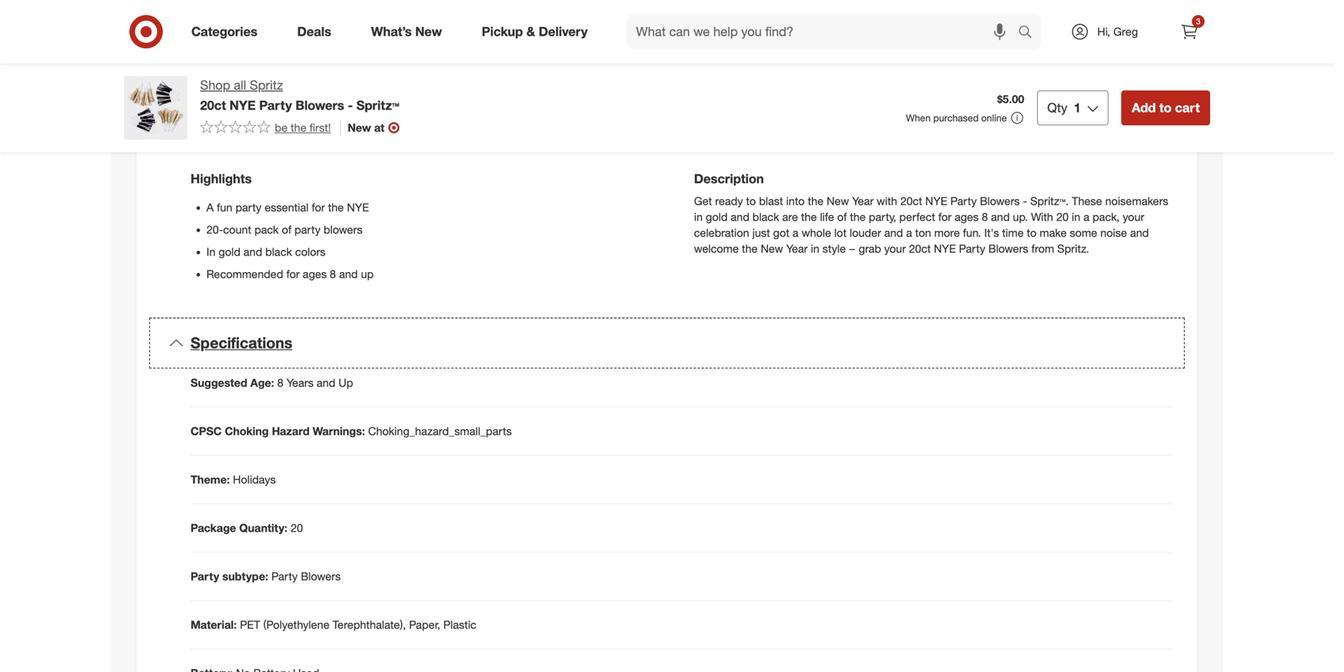 Task type: describe. For each thing, give the bounding box(es) containing it.
party left subtype:
[[191, 570, 219, 584]]

item
[[695, 66, 733, 88]]

with
[[1032, 210, 1054, 224]]

are
[[783, 210, 798, 224]]

warnings:
[[313, 425, 365, 439]]

What can we help you find? suggestions appear below search field
[[627, 14, 1022, 49]]

paper,
[[409, 618, 440, 632]]

(polyethylene
[[263, 618, 330, 632]]

up
[[361, 267, 374, 281]]

add to cart
[[1132, 100, 1200, 116]]

nye up perfect
[[926, 194, 948, 208]]

1
[[1074, 100, 1081, 116]]

spritz.
[[1058, 242, 1090, 256]]

choking
[[225, 425, 269, 439]]

pickup & delivery link
[[468, 14, 608, 49]]

ready
[[716, 194, 743, 208]]

greg
[[1114, 25, 1139, 39]]

cart
[[1176, 100, 1200, 116]]

search
[[1011, 25, 1050, 41]]

pickup & delivery
[[482, 24, 588, 39]]

count
[[223, 223, 251, 237]]

0 horizontal spatial 8
[[277, 376, 284, 390]]

and down ready
[[731, 210, 750, 224]]

quantity:
[[239, 522, 288, 535]]

be the first!
[[275, 121, 331, 135]]

cpsc choking hazard warnings: choking_hazard_small_parts
[[191, 425, 512, 439]]

online
[[982, 112, 1007, 124]]

and right noise
[[1131, 226, 1150, 240]]

1 horizontal spatial in
[[811, 242, 820, 256]]

deals link
[[284, 14, 351, 49]]

package quantity: 20
[[191, 522, 303, 535]]

noisemakers
[[1106, 194, 1169, 208]]

from
[[1032, 242, 1055, 256]]

2 horizontal spatial a
[[1084, 210, 1090, 224]]

1 vertical spatial to
[[746, 194, 756, 208]]

party right subtype:
[[272, 570, 298, 584]]

3
[[1197, 16, 1201, 26]]

to inside button
[[1160, 100, 1172, 116]]

and up recommended
[[244, 245, 262, 259]]

0 horizontal spatial a
[[793, 226, 799, 240]]

suggested age: 8 years and up
[[191, 376, 353, 390]]

fun.
[[963, 226, 982, 240]]

and down party,
[[885, 226, 903, 240]]

description
[[694, 171, 764, 187]]

2 horizontal spatial in
[[1072, 210, 1081, 224]]

and up it's
[[992, 210, 1010, 224]]

gold inside "description get ready to blast into the new year with 20ct nye party blowers - spritz™. these noisemakers in gold and black are the life of the party, perfect for ages 8 and up. with 20 in a pack, your celebration just got a whole lot louder and a ton more fun. it's time to make some noise and welcome the new year in style – grab your 20ct nye party blowers from spritz."
[[706, 210, 728, 224]]

1 horizontal spatial year
[[853, 194, 874, 208]]

essential
[[265, 201, 309, 215]]

fun
[[217, 201, 233, 215]]

- inside shop all spritz 20ct nye party blowers - spritz™
[[348, 98, 353, 113]]

party,
[[869, 210, 897, 224]]

just
[[753, 226, 770, 240]]

celebration
[[694, 226, 750, 240]]

- inside "description get ready to blast into the new year with 20ct nye party blowers - spritz™. these noisemakers in gold and black are the life of the party, perfect for ages 8 and up. with 20 in a pack, your celebration just got a whole lot louder and a ton more fun. it's time to make some noise and welcome the new year in style – grab your 20ct nye party blowers from spritz."
[[1023, 194, 1028, 208]]

1 horizontal spatial to
[[1027, 226, 1037, 240]]

whole
[[802, 226, 832, 240]]

deals
[[297, 24, 331, 39]]

the up the life on the right top
[[808, 194, 824, 208]]

details
[[191, 130, 241, 148]]

suggested
[[191, 376, 247, 390]]

and left 'up'
[[317, 376, 336, 390]]

of inside "description get ready to blast into the new year with 20ct nye party blowers - spritz™. these noisemakers in gold and black are the life of the party, perfect for ages 8 and up. with 20 in a pack, your celebration just got a whole lot louder and a ton more fun. it's time to make some noise and welcome the new year in style – grab your 20ct nye party blowers from spritz."
[[838, 210, 847, 224]]

into
[[787, 194, 805, 208]]

nye down more on the top of the page
[[934, 242, 956, 256]]

up.
[[1013, 210, 1028, 224]]

age:
[[250, 376, 274, 390]]

some
[[1070, 226, 1098, 240]]

1 vertical spatial 20ct
[[901, 194, 923, 208]]

it's
[[985, 226, 1000, 240]]

louder
[[850, 226, 882, 240]]

0 horizontal spatial black
[[265, 245, 292, 259]]

search button
[[1011, 14, 1050, 52]]

colors
[[295, 245, 326, 259]]

be the first! link
[[200, 120, 331, 136]]

add to cart button
[[1122, 91, 1211, 126]]

a fun party essential for the nye
[[207, 201, 369, 215]]

0 horizontal spatial for
[[286, 267, 300, 281]]

nye up blowers
[[347, 201, 369, 215]]

1 vertical spatial year
[[787, 242, 808, 256]]

0 horizontal spatial in
[[694, 210, 703, 224]]

recommended for ages 8 and up
[[207, 267, 374, 281]]

terephthalate),
[[333, 618, 406, 632]]

blowers down time
[[989, 242, 1029, 256]]

pack,
[[1093, 210, 1120, 224]]

description get ready to blast into the new year with 20ct nye party blowers - spritz™. these noisemakers in gold and black are the life of the party, perfect for ages 8 and up. with 20 in a pack, your celebration just got a whole lot louder and a ton more fun. it's time to make some noise and welcome the new year in style – grab your 20ct nye party blowers from spritz.
[[694, 171, 1169, 256]]

1 horizontal spatial your
[[1123, 210, 1145, 224]]

delivery
[[539, 24, 588, 39]]

0 horizontal spatial 20
[[291, 522, 303, 535]]

blowers inside shop all spritz 20ct nye party blowers - spritz™
[[296, 98, 344, 113]]

party up fun.
[[951, 194, 977, 208]]

spritz
[[250, 77, 283, 93]]

up
[[339, 376, 353, 390]]

about
[[601, 66, 653, 88]]

$5.00
[[998, 92, 1025, 106]]

ages inside "description get ready to blast into the new year with 20ct nye party blowers - spritz™. these noisemakers in gold and black are the life of the party, perfect for ages 8 and up. with 20 in a pack, your celebration just got a whole lot louder and a ton more fun. it's time to make some noise and welcome the new year in style – grab your 20ct nye party blowers from spritz."
[[955, 210, 979, 224]]

plastic
[[443, 618, 477, 632]]

holidays
[[233, 473, 276, 487]]

at
[[374, 121, 385, 135]]

theme: holidays
[[191, 473, 276, 487]]

20ct inside shop all spritz 20ct nye party blowers - spritz™
[[200, 98, 226, 113]]

2 vertical spatial 20ct
[[909, 242, 931, 256]]

1 horizontal spatial for
[[312, 201, 325, 215]]

blowers up material: pet (polyethylene terephthalate), paper, plastic
[[301, 570, 341, 584]]

more
[[935, 226, 960, 240]]

in
[[207, 245, 216, 259]]

3 link
[[1173, 14, 1208, 49]]

noise
[[1101, 226, 1128, 240]]



Task type: locate. For each thing, give the bounding box(es) containing it.
0 vertical spatial 20ct
[[200, 98, 226, 113]]

0 horizontal spatial of
[[282, 223, 292, 237]]

party subtype: party blowers
[[191, 570, 341, 584]]

0 horizontal spatial year
[[787, 242, 808, 256]]

a right got
[[793, 226, 799, 240]]

get
[[694, 194, 712, 208]]

all
[[234, 77, 246, 93]]

year
[[853, 194, 874, 208], [787, 242, 808, 256]]

20-
[[207, 223, 223, 237]]

hazard
[[272, 425, 310, 439]]

shop
[[200, 77, 230, 93]]

0 horizontal spatial your
[[885, 242, 906, 256]]

20-count pack of party blowers
[[207, 223, 363, 237]]

categories
[[191, 24, 258, 39]]

life
[[820, 210, 835, 224]]

image of 20ct nye party blowers - spritz™ image
[[124, 76, 187, 140]]

1 vertical spatial your
[[885, 242, 906, 256]]

0 horizontal spatial to
[[746, 194, 756, 208]]

to right add
[[1160, 100, 1172, 116]]

ages
[[955, 210, 979, 224], [303, 267, 327, 281]]

year left with
[[853, 194, 874, 208]]

for up more on the top of the page
[[939, 210, 952, 224]]

when
[[906, 112, 931, 124]]

lot
[[835, 226, 847, 240]]

- up up. at top
[[1023, 194, 1028, 208]]

material:
[[191, 618, 237, 632]]

20ct down shop
[[200, 98, 226, 113]]

20ct
[[200, 98, 226, 113], [901, 194, 923, 208], [909, 242, 931, 256]]

2 horizontal spatial for
[[939, 210, 952, 224]]

the up "whole"
[[801, 210, 817, 224]]

party inside shop all spritz 20ct nye party blowers - spritz™
[[259, 98, 292, 113]]

1 horizontal spatial a
[[907, 226, 913, 240]]

1 vertical spatial ages
[[303, 267, 327, 281]]

to right time
[[1027, 226, 1037, 240]]

your right grab
[[885, 242, 906, 256]]

the up louder
[[850, 210, 866, 224]]

8 inside "description get ready to blast into the new year with 20ct nye party blowers - spritz™. these noisemakers in gold and black are the life of the party, perfect for ages 8 and up. with 20 in a pack, your celebration just got a whole lot louder and a ton more fun. it's time to make some noise and welcome the new year in style – grab your 20ct nye party blowers from spritz."
[[982, 210, 988, 224]]

1 horizontal spatial ages
[[955, 210, 979, 224]]

highlights
[[191, 171, 252, 187]]

details button
[[149, 114, 1185, 165]]

and
[[731, 210, 750, 224], [992, 210, 1010, 224], [885, 226, 903, 240], [1131, 226, 1150, 240], [244, 245, 262, 259], [339, 267, 358, 281], [317, 376, 336, 390]]

2 horizontal spatial to
[[1160, 100, 1172, 116]]

qty
[[1048, 100, 1068, 116]]

1 horizontal spatial gold
[[706, 210, 728, 224]]

welcome
[[694, 242, 739, 256]]

ages down colors
[[303, 267, 327, 281]]

20 up make
[[1057, 210, 1069, 224]]

1 horizontal spatial black
[[753, 210, 780, 224]]

gold up celebration at the right top of page
[[706, 210, 728, 224]]

new at
[[348, 121, 385, 135]]

time
[[1003, 226, 1024, 240]]

perfect
[[900, 210, 936, 224]]

2 horizontal spatial 8
[[982, 210, 988, 224]]

20 inside "description get ready to blast into the new year with 20ct nye party blowers - spritz™. these noisemakers in gold and black are the life of the party, perfect for ages 8 and up. with 20 in a pack, your celebration just got a whole lot louder and a ton more fun. it's time to make some noise and welcome the new year in style – grab your 20ct nye party blowers from spritz."
[[1057, 210, 1069, 224]]

0 vertical spatial year
[[853, 194, 874, 208]]

first!
[[310, 121, 331, 135]]

1 vertical spatial 20
[[291, 522, 303, 535]]

what's new link
[[358, 14, 462, 49]]

of right pack on the top
[[282, 223, 292, 237]]

0 vertical spatial 20
[[1057, 210, 1069, 224]]

in up some
[[1072, 210, 1081, 224]]

pack
[[255, 223, 279, 237]]

black down 20-count pack of party blowers
[[265, 245, 292, 259]]

when purchased online
[[906, 112, 1007, 124]]

blast
[[759, 194, 783, 208]]

year down got
[[787, 242, 808, 256]]

for right the essential
[[312, 201, 325, 215]]

new left the at
[[348, 121, 371, 135]]

0 horizontal spatial party
[[236, 201, 262, 215]]

8 up it's
[[982, 210, 988, 224]]

of
[[838, 210, 847, 224], [282, 223, 292, 237]]

-
[[348, 98, 353, 113], [1023, 194, 1028, 208]]

1 horizontal spatial party
[[295, 223, 321, 237]]

8 left the up
[[330, 267, 336, 281]]

black inside "description get ready to blast into the new year with 20ct nye party blowers - spritz™. these noisemakers in gold and black are the life of the party, perfect for ages 8 and up. with 20 in a pack, your celebration just got a whole lot louder and a ton more fun. it's time to make some noise and welcome the new year in style – grab your 20ct nye party blowers from spritz."
[[753, 210, 780, 224]]

the down just
[[742, 242, 758, 256]]

new up the life on the right top
[[827, 194, 849, 208]]

0 vertical spatial gold
[[706, 210, 728, 224]]

black
[[753, 210, 780, 224], [265, 245, 292, 259]]

gold right in
[[219, 245, 241, 259]]

this
[[659, 66, 690, 88]]

0 vertical spatial your
[[1123, 210, 1145, 224]]

about this item
[[601, 66, 733, 88]]

to left blast
[[746, 194, 756, 208]]

to
[[1160, 100, 1172, 116], [746, 194, 756, 208], [1027, 226, 1037, 240]]

a
[[207, 201, 214, 215]]

a
[[1084, 210, 1090, 224], [793, 226, 799, 240], [907, 226, 913, 240]]

nye inside shop all spritz 20ct nye party blowers - spritz™
[[230, 98, 256, 113]]

in down "whole"
[[811, 242, 820, 256]]

new right what's
[[415, 24, 442, 39]]

0 vertical spatial black
[[753, 210, 780, 224]]

in gold and black colors
[[207, 245, 326, 259]]

blowers up first!
[[296, 98, 344, 113]]

2 vertical spatial to
[[1027, 226, 1037, 240]]

add
[[1132, 100, 1156, 116]]

1 horizontal spatial 20
[[1057, 210, 1069, 224]]

1 vertical spatial 8
[[330, 267, 336, 281]]

party down fun.
[[959, 242, 986, 256]]

1 horizontal spatial 8
[[330, 267, 336, 281]]

cpsc
[[191, 425, 222, 439]]

party right the fun
[[236, 201, 262, 215]]

shop all spritz 20ct nye party blowers - spritz™
[[200, 77, 400, 113]]

your
[[1123, 210, 1145, 224], [885, 242, 906, 256]]

qty 1
[[1048, 100, 1081, 116]]

0 vertical spatial party
[[236, 201, 262, 215]]

1 horizontal spatial of
[[838, 210, 847, 224]]

2 vertical spatial 8
[[277, 376, 284, 390]]

ton
[[916, 226, 932, 240]]

a left ton at the top of page
[[907, 226, 913, 240]]

0 horizontal spatial -
[[348, 98, 353, 113]]

0 vertical spatial ages
[[955, 210, 979, 224]]

black up just
[[753, 210, 780, 224]]

party up colors
[[295, 223, 321, 237]]

years
[[287, 376, 314, 390]]

recommended
[[207, 267, 283, 281]]

in
[[694, 210, 703, 224], [1072, 210, 1081, 224], [811, 242, 820, 256]]

the right be
[[291, 121, 307, 135]]

grab
[[859, 242, 882, 256]]

these
[[1072, 194, 1103, 208]]

8
[[982, 210, 988, 224], [330, 267, 336, 281], [277, 376, 284, 390]]

gold
[[706, 210, 728, 224], [219, 245, 241, 259]]

a down these
[[1084, 210, 1090, 224]]

0 vertical spatial 8
[[982, 210, 988, 224]]

20ct down ton at the top of page
[[909, 242, 931, 256]]

party down spritz
[[259, 98, 292, 113]]

the up blowers
[[328, 201, 344, 215]]

nye down all
[[230, 98, 256, 113]]

the
[[291, 121, 307, 135], [808, 194, 824, 208], [328, 201, 344, 215], [801, 210, 817, 224], [850, 210, 866, 224], [742, 242, 758, 256]]

8 right age:
[[277, 376, 284, 390]]

of right the life on the right top
[[838, 210, 847, 224]]

your down noisemakers
[[1123, 210, 1145, 224]]

1 vertical spatial -
[[1023, 194, 1028, 208]]

with
[[877, 194, 898, 208]]

new down got
[[761, 242, 784, 256]]

purchased
[[934, 112, 979, 124]]

hi, greg
[[1098, 25, 1139, 39]]

20ct up perfect
[[901, 194, 923, 208]]

subtype:
[[222, 570, 268, 584]]

for inside "description get ready to blast into the new year with 20ct nye party blowers - spritz™. these noisemakers in gold and black are the life of the party, perfect for ages 8 and up. with 20 in a pack, your celebration just got a whole lot louder and a ton more fun. it's time to make some noise and welcome the new year in style – grab your 20ct nye party blowers from spritz."
[[939, 210, 952, 224]]

1 vertical spatial gold
[[219, 245, 241, 259]]

specifications
[[191, 334, 293, 352]]

0 horizontal spatial gold
[[219, 245, 241, 259]]

got
[[774, 226, 790, 240]]

1 vertical spatial black
[[265, 245, 292, 259]]

20 right quantity:
[[291, 522, 303, 535]]

and left the up
[[339, 267, 358, 281]]

0 horizontal spatial ages
[[303, 267, 327, 281]]

for down colors
[[286, 267, 300, 281]]

material: pet (polyethylene terephthalate), paper, plastic
[[191, 618, 477, 632]]

&
[[527, 24, 535, 39]]

party
[[236, 201, 262, 215], [295, 223, 321, 237]]

0 vertical spatial to
[[1160, 100, 1172, 116]]

- up the new at
[[348, 98, 353, 113]]

1 horizontal spatial -
[[1023, 194, 1028, 208]]

ages up fun.
[[955, 210, 979, 224]]

categories link
[[178, 14, 277, 49]]

blowers up up. at top
[[980, 194, 1020, 208]]

–
[[849, 242, 856, 256]]

theme:
[[191, 473, 230, 487]]

in down get
[[694, 210, 703, 224]]

hi,
[[1098, 25, 1111, 39]]

0 vertical spatial -
[[348, 98, 353, 113]]

1 vertical spatial party
[[295, 223, 321, 237]]

spritz™
[[357, 98, 400, 113]]

choking_hazard_small_parts
[[368, 425, 512, 439]]

blowers
[[324, 223, 363, 237]]



Task type: vqa. For each thing, say whether or not it's contained in the screenshot.


